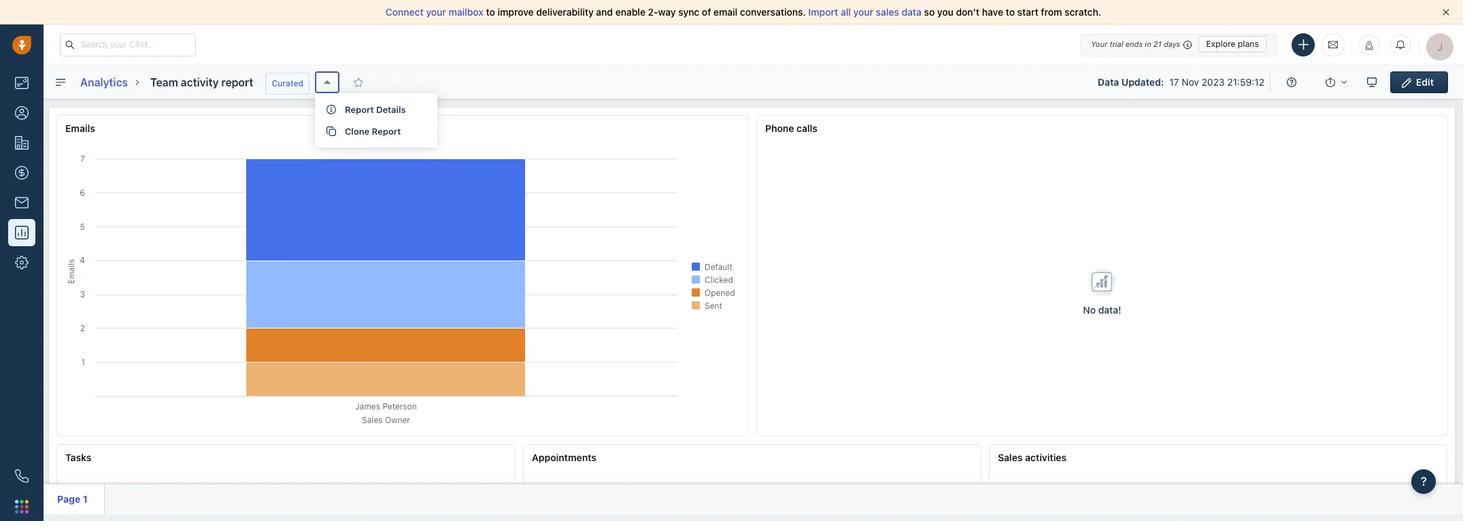 Task type: locate. For each thing, give the bounding box(es) containing it.
0 horizontal spatial your
[[426, 6, 446, 18]]

import all your sales data link
[[809, 6, 924, 18]]

Search your CRM... text field
[[60, 33, 196, 56]]

sync
[[679, 6, 700, 18]]

data
[[902, 6, 922, 18]]

import
[[809, 6, 838, 18]]

to right mailbox
[[486, 6, 495, 18]]

1 to from the left
[[486, 6, 495, 18]]

connect your mailbox link
[[386, 6, 486, 18]]

conversations.
[[740, 6, 806, 18]]

1 horizontal spatial to
[[1006, 6, 1015, 18]]

enable
[[616, 6, 646, 18]]

1 your from the left
[[426, 6, 446, 18]]

way
[[658, 6, 676, 18]]

plans
[[1238, 39, 1259, 49]]

connect
[[386, 6, 424, 18]]

your left mailbox
[[426, 6, 446, 18]]

deliverability
[[536, 6, 594, 18]]

in
[[1145, 39, 1152, 48]]

connect your mailbox to improve deliverability and enable 2-way sync of email conversations. import all your sales data so you don't have to start from scratch.
[[386, 6, 1102, 18]]

and
[[596, 6, 613, 18]]

your right all
[[854, 6, 874, 18]]

what's new image
[[1365, 40, 1374, 50]]

2 your from the left
[[854, 6, 874, 18]]

your
[[426, 6, 446, 18], [854, 6, 874, 18]]

1 horizontal spatial your
[[854, 6, 874, 18]]

so
[[924, 6, 935, 18]]

freshworks switcher image
[[15, 500, 29, 514]]

days
[[1164, 39, 1181, 48]]

to left the start
[[1006, 6, 1015, 18]]

0 horizontal spatial to
[[486, 6, 495, 18]]

to
[[486, 6, 495, 18], [1006, 6, 1015, 18]]

have
[[982, 6, 1004, 18]]

explore
[[1206, 39, 1236, 49]]



Task type: describe. For each thing, give the bounding box(es) containing it.
ends
[[1126, 39, 1143, 48]]

all
[[841, 6, 851, 18]]

scratch.
[[1065, 6, 1102, 18]]

you
[[937, 6, 954, 18]]

sales
[[876, 6, 899, 18]]

trial
[[1110, 39, 1124, 48]]

start
[[1018, 6, 1039, 18]]

improve
[[498, 6, 534, 18]]

from
[[1041, 6, 1062, 18]]

send email image
[[1329, 39, 1338, 50]]

21
[[1154, 39, 1162, 48]]

your trial ends in 21 days
[[1091, 39, 1181, 48]]

your
[[1091, 39, 1108, 48]]

phone element
[[8, 463, 35, 490]]

email
[[714, 6, 738, 18]]

of
[[702, 6, 711, 18]]

2-
[[648, 6, 658, 18]]

phone image
[[15, 469, 29, 483]]

close image
[[1443, 9, 1450, 16]]

2 to from the left
[[1006, 6, 1015, 18]]

explore plans
[[1206, 39, 1259, 49]]

don't
[[956, 6, 980, 18]]

explore plans link
[[1199, 36, 1267, 52]]

mailbox
[[449, 6, 484, 18]]



